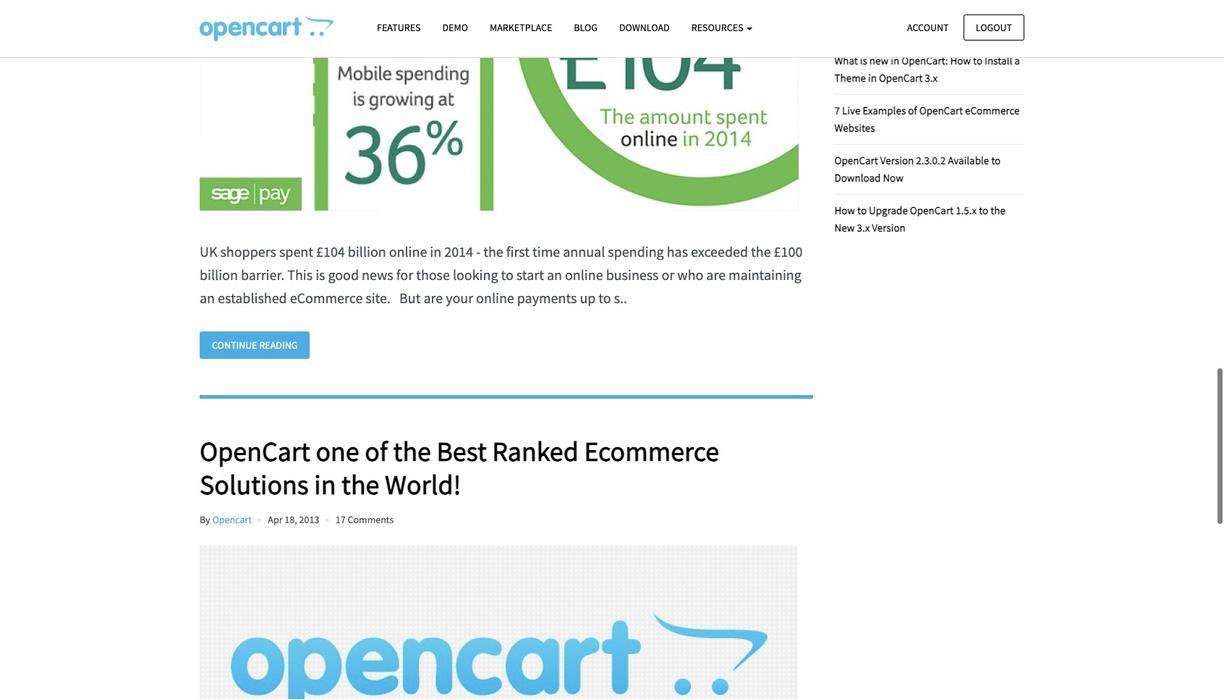 Task type: locate. For each thing, give the bounding box(es) containing it.
start
[[517, 265, 544, 283]]

opencart: for urls
[[902, 3, 949, 17]]

0 horizontal spatial online
[[389, 242, 427, 260]]

online down annual
[[565, 265, 603, 283]]

1 opencart: from the top
[[902, 3, 949, 17]]

opencart down what is new in opencart: how to install a theme in opencart 3.x at the top right
[[920, 103, 963, 117]]

are down the those
[[424, 288, 443, 307]]

2 vertical spatial 3.x
[[857, 221, 870, 234]]

the up 17 comments
[[342, 467, 380, 501]]

in inside opencart one of the best ranked ecommerce solutions in the world!
[[314, 467, 336, 501]]

2 vertical spatial how
[[835, 203, 856, 217]]

how inside the "what is new in opencart: how to setup seo urls in opencart 3.x"
[[951, 3, 971, 17]]

2 what from the top
[[835, 53, 858, 67]]

to left 's..'
[[599, 288, 611, 307]]

0 vertical spatial online
[[389, 242, 427, 260]]

version
[[881, 153, 914, 167], [872, 221, 906, 234]]

resources link
[[681, 15, 764, 41]]

what for what is new in opencart: how to setup seo urls in opencart 3.x
[[835, 3, 858, 17]]

2 new from the top
[[870, 53, 889, 67]]

0 vertical spatial download
[[620, 21, 670, 34]]

3.x right new
[[857, 221, 870, 234]]

1 vertical spatial of
[[365, 434, 388, 468]]

are down exceeded
[[707, 265, 726, 283]]

opencart down websites
[[835, 153, 879, 167]]

1 vertical spatial how
[[951, 53, 971, 67]]

barrier.
[[241, 265, 285, 283]]

new inside what is new in opencart: how to install a theme in opencart 3.x
[[870, 53, 889, 67]]

1 horizontal spatial online
[[476, 288, 514, 307]]

an right "start"
[[547, 265, 562, 283]]

opencart: up account
[[902, 3, 949, 17]]

0 horizontal spatial of
[[365, 434, 388, 468]]

how inside what is new in opencart: how to install a theme in opencart 3.x
[[951, 53, 971, 67]]

demo
[[443, 21, 468, 34]]

2 opencart: from the top
[[902, 53, 949, 67]]

news
[[362, 265, 394, 283]]

opencart up the examples
[[879, 71, 923, 85]]

ecommerce
[[584, 434, 720, 468]]

is up the urls
[[860, 3, 868, 17]]

how up new
[[835, 203, 856, 217]]

download right blog
[[620, 21, 670, 34]]

1 horizontal spatial of
[[908, 103, 918, 117]]

to
[[974, 3, 983, 17], [974, 53, 983, 67], [992, 153, 1001, 167], [858, 203, 867, 217], [979, 203, 989, 217], [501, 265, 514, 283], [599, 288, 611, 307]]

blog
[[574, 21, 598, 34]]

3.x inside how to upgrade opencart 1.5.x to the new 3.x version
[[857, 221, 870, 234]]

0 vertical spatial 3.x
[[938, 21, 951, 35]]

new
[[870, 3, 889, 17], [870, 53, 889, 67]]

3.x
[[938, 21, 951, 35], [925, 71, 938, 85], [857, 221, 870, 234]]

billion up news
[[348, 242, 386, 260]]

blog link
[[563, 15, 609, 41]]

who
[[678, 265, 704, 283]]

examples
[[863, 103, 906, 117]]

how left setup
[[951, 3, 971, 17]]

one
[[316, 434, 359, 468]]

how left install
[[951, 53, 971, 67]]

payments
[[517, 288, 577, 307]]

1 vertical spatial download
[[835, 171, 881, 184]]

ecommerce inside 7 live examples of opencart ecommerce websites
[[966, 103, 1020, 117]]

2 vertical spatial is
[[316, 265, 325, 283]]

3.x up what is new in opencart: how to install a theme in opencart 3.x link at right top
[[938, 21, 951, 35]]

0 vertical spatial version
[[881, 153, 914, 167]]

1 horizontal spatial an
[[547, 265, 562, 283]]

-
[[476, 242, 481, 260]]

opencart left 1.5.x
[[910, 203, 954, 217]]

the left best
[[393, 434, 431, 468]]

how to upgrade opencart 1.5.x to the new 3.x version
[[835, 203, 1006, 234]]

ecommerce inside uk shoppers spent £104 billion online in 2014 - the first time annual spending has exceeded the £100 billion barrier. this is good news for those looking to start an online business or who are maintaining an established ecommerce site.   but are your online payments up to s..
[[290, 288, 363, 307]]

opencart up what is new in opencart: how to install a theme in opencart 3.x at the top right
[[892, 21, 935, 35]]

0 vertical spatial opencart:
[[902, 3, 949, 17]]

1 vertical spatial ecommerce
[[290, 288, 363, 307]]

how inside how to upgrade opencart 1.5.x to the new 3.x version
[[835, 203, 856, 217]]

new for theme
[[870, 53, 889, 67]]

what inside the "what is new in opencart: how to setup seo urls in opencart 3.x"
[[835, 3, 858, 17]]

0 horizontal spatial download
[[620, 21, 670, 34]]

2014
[[445, 242, 473, 260]]

new down the urls
[[870, 53, 889, 67]]

opencart:
[[902, 3, 949, 17], [902, 53, 949, 67]]

0 vertical spatial how
[[951, 3, 971, 17]]

shoppers
[[220, 242, 276, 260]]

to right 1.5.x
[[979, 203, 989, 217]]

to right available
[[992, 153, 1001, 167]]

0 vertical spatial billion
[[348, 242, 386, 260]]

1 vertical spatial version
[[872, 221, 906, 234]]

to left "start"
[[501, 265, 514, 283]]

an left established
[[200, 288, 215, 307]]

of right the examples
[[908, 103, 918, 117]]

to left setup
[[974, 3, 983, 17]]

0 horizontal spatial are
[[424, 288, 443, 307]]

is
[[860, 3, 868, 17], [860, 53, 868, 67], [316, 265, 325, 283]]

what is new in opencart: how to install a theme in opencart 3.x
[[835, 53, 1020, 85]]

opencart: for theme
[[902, 53, 949, 67]]

3.x inside the "what is new in opencart: how to setup seo urls in opencart 3.x"
[[938, 21, 951, 35]]

ecommerce down good
[[290, 288, 363, 307]]

but
[[400, 288, 421, 307]]

is inside what is new in opencart: how to install a theme in opencart 3.x
[[860, 53, 868, 67]]

of right one
[[365, 434, 388, 468]]

marketplace link
[[479, 15, 563, 41]]

0 horizontal spatial billion
[[200, 265, 238, 283]]

0 vertical spatial ecommerce
[[966, 103, 1020, 117]]

opencart one of the best ranked ecommerce solutions in the world! image
[[200, 538, 799, 699]]

best
[[437, 434, 487, 468]]

1 vertical spatial are
[[424, 288, 443, 307]]

billion
[[348, 242, 386, 260], [200, 265, 238, 283]]

what up the theme
[[835, 53, 858, 67]]

0 horizontal spatial ecommerce
[[290, 288, 363, 307]]

seo
[[835, 21, 854, 35]]

online up for
[[389, 242, 427, 260]]

the right 1.5.x
[[991, 203, 1006, 217]]

0 vertical spatial of
[[908, 103, 918, 117]]

urls
[[856, 21, 879, 35]]

site.
[[366, 288, 391, 307]]

2013
[[299, 513, 319, 526]]

opencart: down account link
[[902, 53, 949, 67]]

3.x inside what is new in opencart: how to install a theme in opencart 3.x
[[925, 71, 938, 85]]

7 live examples of opencart ecommerce websites link
[[835, 103, 1020, 134]]

your
[[446, 288, 473, 307]]

0 vertical spatial new
[[870, 3, 889, 17]]

of
[[908, 103, 918, 117], [365, 434, 388, 468]]

1 horizontal spatial download
[[835, 171, 881, 184]]

download
[[620, 21, 670, 34], [835, 171, 881, 184]]

online down looking
[[476, 288, 514, 307]]

version down upgrade
[[872, 221, 906, 234]]

7 live examples of opencart ecommerce websites
[[835, 103, 1020, 134]]

is for urls
[[860, 3, 868, 17]]

1 horizontal spatial ecommerce
[[966, 103, 1020, 117]]

version up now
[[881, 153, 914, 167]]

download link
[[609, 15, 681, 41]]

are
[[707, 265, 726, 283], [424, 288, 443, 307]]

2 horizontal spatial online
[[565, 265, 603, 283]]

annual
[[563, 242, 605, 260]]

to left install
[[974, 53, 983, 67]]

by opencart
[[200, 513, 252, 526]]

what inside what is new in opencart: how to install a theme in opencart 3.x
[[835, 53, 858, 67]]

uk shoppers spent £104 billion online in 2014 - the first time annual spending has exceeded the £100 billion barrier. this is good news for those looking to start an online business or who are maintaining an established ecommerce site.   but are your online payments up to s..
[[200, 242, 803, 307]]

opencart up apr
[[200, 434, 310, 468]]

how for setup
[[951, 3, 971, 17]]

of inside opencart one of the best ranked ecommerce solutions in the world!
[[365, 434, 388, 468]]

0 horizontal spatial an
[[200, 288, 215, 307]]

ecommerce down install
[[966, 103, 1020, 117]]

billion down the uk
[[200, 265, 238, 283]]

0 vertical spatial what
[[835, 3, 858, 17]]

1 new from the top
[[870, 3, 889, 17]]

new inside the "what is new in opencart: how to setup seo urls in opencart 3.x"
[[870, 3, 889, 17]]

the
[[991, 203, 1006, 217], [484, 242, 504, 260], [751, 242, 771, 260], [393, 434, 431, 468], [342, 467, 380, 501]]

1 vertical spatial billion
[[200, 265, 238, 283]]

opencart version 2.3.0.2 available to download now link
[[835, 153, 1001, 184]]

in
[[891, 3, 900, 17], [881, 21, 890, 35], [891, 53, 900, 67], [869, 71, 877, 85], [430, 242, 442, 260], [314, 467, 336, 501]]

3.x for setup
[[938, 21, 951, 35]]

0 vertical spatial an
[[547, 265, 562, 283]]

to inside opencart version 2.3.0.2 available to download now
[[992, 153, 1001, 167]]

resources
[[692, 21, 746, 34]]

1 vertical spatial opencart:
[[902, 53, 949, 67]]

to left upgrade
[[858, 203, 867, 217]]

ecommerce
[[966, 103, 1020, 117], [290, 288, 363, 307]]

established
[[218, 288, 287, 307]]

websites
[[835, 121, 876, 134]]

opencart: inside the "what is new in opencart: how to setup seo urls in opencart 3.x"
[[902, 3, 949, 17]]

by
[[200, 513, 210, 526]]

1 what from the top
[[835, 3, 858, 17]]

1 vertical spatial new
[[870, 53, 889, 67]]

1 vertical spatial online
[[565, 265, 603, 283]]

new up the urls
[[870, 3, 889, 17]]

0 vertical spatial are
[[707, 265, 726, 283]]

how to upgrade opencart 1.5.x to the new 3.x version link
[[835, 203, 1006, 234]]

up
[[580, 288, 596, 307]]

£104
[[316, 242, 345, 260]]

download left now
[[835, 171, 881, 184]]

is up the theme
[[860, 53, 868, 67]]

online
[[389, 242, 427, 260], [565, 265, 603, 283], [476, 288, 514, 307]]

opencart: inside what is new in opencart: how to install a theme in opencart 3.x
[[902, 53, 949, 67]]

what up seo
[[835, 3, 858, 17]]

0 vertical spatial is
[[860, 3, 868, 17]]

1 vertical spatial is
[[860, 53, 868, 67]]

continue reading
[[212, 338, 298, 351]]

a
[[1015, 53, 1020, 67]]

opencart one of the best ranked ecommerce solutions in the world!
[[200, 434, 720, 501]]

opencart version 2.3.0.2 available to download now
[[835, 153, 1001, 184]]

looking
[[453, 265, 498, 283]]

is inside the "what is new in opencart: how to setup seo urls in opencart 3.x"
[[860, 3, 868, 17]]

spent
[[279, 242, 313, 260]]

features link
[[366, 15, 432, 41]]

3.x up the 7 live examples of opencart ecommerce websites link
[[925, 71, 938, 85]]

1 vertical spatial 3.x
[[925, 71, 938, 85]]

1 vertical spatial what
[[835, 53, 858, 67]]

is right this
[[316, 265, 325, 283]]

how
[[951, 3, 971, 17], [951, 53, 971, 67], [835, 203, 856, 217]]

what is new in opencart: how to setup seo urls in opencart 3.x link
[[835, 3, 1012, 35]]



Task type: vqa. For each thing, say whether or not it's contained in the screenshot.
Upload inside Upload to your web server established and the OpenCart archive extracted. We will now use File Transfer Protocol (FTP) client to upload these uncompressed files to a web server.
no



Task type: describe. For each thing, give the bounding box(es) containing it.
opencart one of the best ranked ecommerce solutions in the world! link
[[200, 434, 813, 501]]

for
[[396, 265, 413, 283]]

how for install
[[951, 53, 971, 67]]

opencart - blog image
[[200, 15, 334, 41]]

this
[[288, 265, 313, 283]]

spending
[[608, 242, 664, 260]]

opencart inside what is new in opencart: how to install a theme in opencart 3.x
[[879, 71, 923, 85]]

time
[[533, 242, 560, 260]]

good
[[328, 265, 359, 283]]

setup
[[985, 3, 1012, 17]]

2.3.0.2
[[916, 153, 946, 167]]

continue reading link
[[200, 331, 310, 359]]

has
[[667, 242, 688, 260]]

1 horizontal spatial are
[[707, 265, 726, 283]]

comments
[[348, 513, 394, 526]]

now
[[883, 171, 904, 184]]

upgrade
[[869, 203, 908, 217]]

install
[[985, 53, 1013, 67]]

business
[[606, 265, 659, 283]]

available
[[948, 153, 990, 167]]

the up maintaining
[[751, 242, 771, 260]]

account link
[[895, 14, 962, 40]]

uk
[[200, 242, 217, 260]]

opencart inside the "what is new in opencart: how to setup seo urls in opencart 3.x"
[[892, 21, 935, 35]]

is for theme
[[860, 53, 868, 67]]

1.5.x
[[956, 203, 977, 217]]

version inside how to upgrade opencart 1.5.x to the new 3.x version
[[872, 221, 906, 234]]

opencart
[[212, 513, 252, 526]]

logout link
[[964, 14, 1025, 40]]

download inside 'link'
[[620, 21, 670, 34]]

continue
[[212, 338, 257, 351]]

live
[[842, 103, 861, 117]]

logout
[[976, 21, 1013, 34]]

7
[[835, 103, 840, 117]]

18,
[[285, 513, 297, 526]]

first
[[506, 242, 530, 260]]

version inside opencart version 2.3.0.2 available to download now
[[881, 153, 914, 167]]

opencart inside how to upgrade opencart 1.5.x to the new 3.x version
[[910, 203, 954, 217]]

1 horizontal spatial billion
[[348, 242, 386, 260]]

world!
[[385, 467, 461, 501]]

3.x for install
[[925, 71, 938, 85]]

is inside uk shoppers spent £104 billion online in 2014 - the first time annual spending has exceeded the £100 billion barrier. this is good news for those looking to start an online business or who are maintaining an established ecommerce site.   but are your online payments up to s..
[[316, 265, 325, 283]]

17
[[336, 513, 346, 526]]

what is new in opencart: how to setup seo urls in opencart 3.x
[[835, 3, 1012, 35]]

opencart inside opencart version 2.3.0.2 available to download now
[[835, 153, 879, 167]]

new
[[835, 221, 855, 234]]

£100
[[774, 242, 803, 260]]

account
[[908, 21, 949, 34]]

what for what is new in opencart: how to install a theme in opencart 3.x
[[835, 53, 858, 67]]

to inside the "what is new in opencart: how to setup seo urls in opencart 3.x"
[[974, 3, 983, 17]]

features
[[377, 21, 421, 34]]

why multichannel wins the ecommerce race - get 3 months free with sage pay image
[[200, 0, 799, 218]]

apr
[[268, 513, 283, 526]]

what is new in opencart: how to install a theme in opencart 3.x link
[[835, 53, 1020, 85]]

1 vertical spatial an
[[200, 288, 215, 307]]

opencart inside 7 live examples of opencart ecommerce websites
[[920, 103, 963, 117]]

opencart link
[[212, 513, 252, 526]]

of inside 7 live examples of opencart ecommerce websites
[[908, 103, 918, 117]]

demo link
[[432, 15, 479, 41]]

maintaining
[[729, 265, 802, 283]]

reading
[[259, 338, 298, 351]]

new for urls
[[870, 3, 889, 17]]

the right -
[[484, 242, 504, 260]]

solutions
[[200, 467, 309, 501]]

marketplace
[[490, 21, 553, 34]]

those
[[416, 265, 450, 283]]

theme
[[835, 71, 866, 85]]

download inside opencart version 2.3.0.2 available to download now
[[835, 171, 881, 184]]

exceeded
[[691, 242, 748, 260]]

s..
[[614, 288, 628, 307]]

in inside uk shoppers spent £104 billion online in 2014 - the first time annual spending has exceeded the £100 billion barrier. this is good news for those looking to start an online business or who are maintaining an established ecommerce site.   but are your online payments up to s..
[[430, 242, 442, 260]]

2 vertical spatial online
[[476, 288, 514, 307]]

opencart inside opencart one of the best ranked ecommerce solutions in the world!
[[200, 434, 310, 468]]

17 comments
[[336, 513, 394, 526]]

to inside what is new in opencart: how to install a theme in opencart 3.x
[[974, 53, 983, 67]]

apr 18, 2013
[[268, 513, 319, 526]]

or
[[662, 265, 675, 283]]

the inside how to upgrade opencart 1.5.x to the new 3.x version
[[991, 203, 1006, 217]]

ranked
[[492, 434, 579, 468]]



